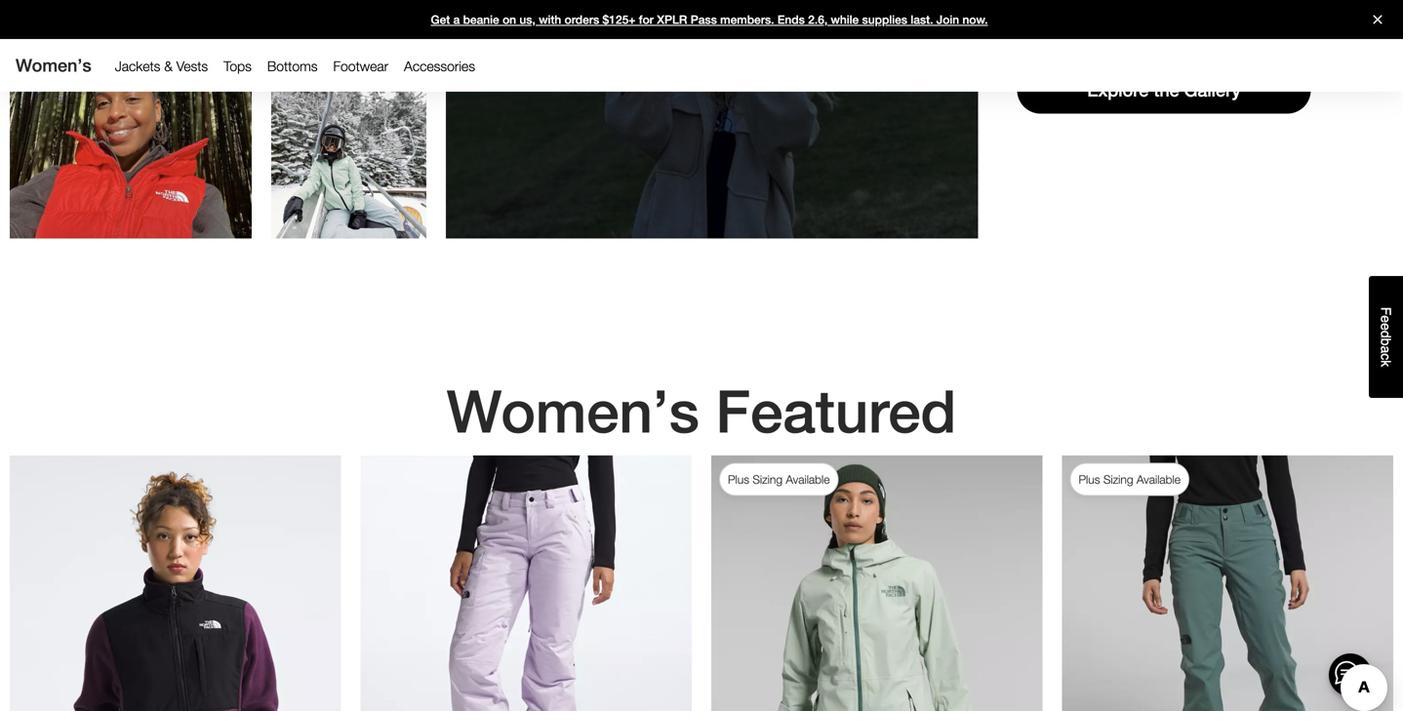 Task type: locate. For each thing, give the bounding box(es) containing it.
plus
[[728, 473, 750, 487], [1079, 473, 1101, 487]]

explore
[[1088, 80, 1149, 101]]

0 horizontal spatial shop
[[87, 136, 120, 152]]

tops button
[[216, 54, 260, 79]]

0 horizontal spatial sizing
[[753, 473, 783, 487]]

1 sizing from the left
[[753, 473, 783, 487]]

tops
[[224, 58, 252, 74]]

xplr
[[657, 13, 688, 26]]

accessories
[[404, 58, 475, 74]]

shop for @belviealchemy
[[87, 136, 120, 152]]

1 horizontal spatial sizing
[[1104, 473, 1134, 487]]

shop down @sammyblizzz
[[305, 172, 338, 188]]

2 available from the left
[[1137, 473, 1181, 487]]

1 vertical spatial a
[[1379, 346, 1395, 354]]

e up b
[[1379, 323, 1395, 331]]

look down @sammyblizzz
[[366, 172, 393, 188]]

1 horizontal spatial a
[[1379, 346, 1395, 354]]

sizing for women's freedom stretch pants image
[[1104, 473, 1134, 487]]

2 horizontal spatial shop the look
[[669, 39, 756, 55]]

your
[[1140, 18, 1175, 38]]

1 horizontal spatial plus
[[1079, 473, 1101, 487]]

e up the d
[[1379, 316, 1395, 323]]

2 vertical spatial shop the look
[[305, 172, 393, 188]]

0 horizontal spatial available
[[786, 473, 830, 487]]

look down the @belviealchemy
[[148, 136, 175, 152]]

sizing for women's freedom stretch jacket image
[[753, 473, 783, 487]]

0 horizontal spatial look
[[148, 136, 175, 152]]

get a beanie on us, with orders $125+ for xplr pass members. ends 2.6, while supplies last. join now.
[[431, 13, 988, 26]]

look for @belviealchemy
[[148, 136, 175, 152]]

1 vertical spatial look
[[148, 136, 175, 152]]

add your photo
[[1101, 18, 1228, 38]]

us,
[[520, 13, 536, 26]]

@sammyblizzz
[[292, 131, 406, 152]]

0 horizontal spatial plus sizing available
[[728, 473, 830, 487]]

women's for women's featured
[[447, 377, 700, 446]]

add
[[1101, 18, 1135, 38]]

shop the look
[[669, 39, 756, 55], [87, 136, 175, 152], [305, 172, 393, 188]]

photo
[[1180, 18, 1228, 38]]

shop the look button down get a beanie on us, with orders $125+ for xplr pass members. ends 2.6, while supplies last. join now.
[[653, 28, 772, 67]]

shop the look button down @sammyblizzz
[[290, 164, 408, 196]]

featured
[[716, 377, 957, 446]]

shop the look down the @belviealchemy
[[87, 136, 175, 152]]

2 horizontal spatial look
[[729, 39, 756, 55]]

2 vertical spatial shop
[[305, 172, 338, 188]]

back on board 🤠 image
[[272, 84, 427, 239]]

1 horizontal spatial shop the look button
[[290, 164, 408, 196]]

2 sizing from the left
[[1104, 473, 1134, 487]]

0 vertical spatial shop the look
[[669, 39, 756, 55]]

1 horizontal spatial plus sizing available
[[1079, 473, 1181, 487]]

shop down the @belviealchemy
[[87, 136, 120, 152]]

0 horizontal spatial shop the look button
[[71, 125, 190, 164]]

0 vertical spatial women's
[[16, 55, 91, 76]]

2 horizontal spatial shop
[[669, 39, 702, 55]]

shop the look button
[[653, 28, 772, 67], [71, 125, 190, 164], [290, 164, 408, 196]]

1 horizontal spatial shop the look
[[305, 172, 393, 188]]

look
[[729, 39, 756, 55], [148, 136, 175, 152], [366, 172, 393, 188]]

shop the look down get a beanie on us, with orders $125+ for xplr pass members. ends 2.6, while supplies last. join now.
[[669, 39, 756, 55]]

shop the look down @sammyblizzz
[[305, 172, 393, 188]]

get a beanie on us, with orders $125+ for xplr pass members. ends 2.6, while supplies last. join now. link
[[0, 0, 1404, 39]]

f e e d b a c k button
[[1370, 276, 1404, 398]]

0 horizontal spatial shop the look
[[87, 136, 175, 152]]

c
[[1379, 354, 1395, 361]]

e
[[1379, 316, 1395, 323], [1379, 323, 1395, 331]]

0 horizontal spatial women's
[[16, 55, 91, 76]]

plus sizing available
[[728, 473, 830, 487], [1079, 473, 1181, 487]]

a
[[454, 13, 460, 26], [1379, 346, 1395, 354]]

1 plus from the left
[[728, 473, 750, 487]]

available
[[786, 473, 830, 487], [1137, 473, 1181, 487]]

a up k on the bottom right of the page
[[1379, 346, 1395, 354]]

1 horizontal spatial women's
[[447, 377, 700, 446]]

on
[[503, 13, 516, 26]]

shop the look button down the @belviealchemy
[[71, 125, 190, 164]]

shop down xplr
[[669, 39, 702, 55]]

2 vertical spatial look
[[366, 172, 393, 188]]

women's denali jacket image
[[10, 456, 341, 712]]

1 vertical spatial women's
[[447, 377, 700, 446]]

1 horizontal spatial available
[[1137, 473, 1181, 487]]

shop the look button for @belviealchemy
[[71, 125, 190, 164]]

a right get
[[454, 13, 460, 26]]

sizing
[[753, 473, 783, 487], [1104, 473, 1134, 487]]

jackets
[[115, 58, 160, 74]]

shop the look for @belviealchemy
[[87, 136, 175, 152]]

2 plus from the left
[[1079, 473, 1101, 487]]

2 plus sizing available from the left
[[1079, 473, 1181, 487]]

1 horizontal spatial look
[[366, 172, 393, 188]]

the down @sammyblizzz
[[342, 172, 362, 188]]

look down members.
[[729, 39, 756, 55]]

women's freedom stretch jacket image
[[712, 456, 1043, 712]]

the left gallery
[[1154, 80, 1180, 101]]

f
[[1379, 307, 1395, 316]]

1 vertical spatial shop the look
[[87, 136, 175, 152]]

started the year in the snow image
[[272, 0, 427, 64]]

0 vertical spatial shop
[[669, 39, 702, 55]]

women's
[[16, 55, 91, 76], [447, 377, 700, 446]]

me 🤝🏾 nature 

🌳🐞🌊🌀☀️ 🍂 🎧🥾 image
[[10, 0, 252, 239]]

bottoms
[[267, 58, 318, 74]]

1 available from the left
[[786, 473, 830, 487]]

1 horizontal spatial shop
[[305, 172, 338, 188]]

1 plus sizing available from the left
[[728, 473, 830, 487]]

0 horizontal spatial plus
[[728, 473, 750, 487]]

0 horizontal spatial a
[[454, 13, 460, 26]]

close image
[[1366, 15, 1391, 24]]

0 vertical spatial look
[[729, 39, 756, 55]]

shop
[[669, 39, 702, 55], [87, 136, 120, 152], [305, 172, 338, 188]]

1 vertical spatial shop
[[87, 136, 120, 152]]

with
[[539, 13, 562, 26]]

the
[[706, 39, 726, 55], [1154, 80, 1180, 101], [124, 136, 144, 152], [342, 172, 362, 188]]



Task type: describe. For each thing, give the bounding box(es) containing it.
d
[[1379, 331, 1395, 338]]

the down get a beanie on us, with orders $125+ for xplr pass members. ends 2.6, while supplies last. join now.
[[706, 39, 726, 55]]

a inside button
[[1379, 346, 1395, 354]]

0 vertical spatial a
[[454, 13, 460, 26]]

footwear
[[333, 58, 389, 74]]

women's featured
[[447, 377, 957, 446]]

@belviealchemy
[[68, 76, 194, 97]]

look for @sammyblizzz
[[366, 172, 393, 188]]

available for women's freedom stretch pants image
[[1137, 473, 1181, 487]]

2 e from the top
[[1379, 323, 1395, 331]]

gallery
[[1185, 80, 1241, 101]]

get
[[431, 13, 450, 26]]

women's freedom stretch pants image
[[1063, 456, 1394, 712]]

women's freedom insulated pants image
[[361, 456, 692, 712]]

beanie
[[463, 13, 500, 26]]

available for women's freedom stretch jacket image
[[786, 473, 830, 487]]

orders
[[565, 13, 600, 26]]

for
[[639, 13, 654, 26]]

b
[[1379, 338, 1395, 346]]

plus for women's freedom stretch jacket image
[[728, 473, 750, 487]]

bottoms button
[[260, 54, 326, 79]]

shop the look for @sammyblizzz
[[305, 172, 393, 188]]

explore the gallery
[[1088, 80, 1241, 101]]

vests
[[176, 58, 208, 74]]

join
[[937, 13, 960, 26]]

🚨 that time of the year, allready here 🚨
.
.
.
#slovakgirl #mountain #snow #winter #nature #travel #beautifuldestinations #austria image
[[446, 0, 979, 239]]

supplies
[[863, 13, 908, 26]]

k
[[1379, 361, 1395, 367]]

&
[[164, 58, 173, 74]]

plus for women's freedom stretch pants image
[[1079, 473, 1101, 487]]

shop for @sammyblizzz
[[305, 172, 338, 188]]

now.
[[963, 13, 988, 26]]

members.
[[721, 13, 775, 26]]

1 e from the top
[[1379, 316, 1395, 323]]

2 horizontal spatial shop the look button
[[653, 28, 772, 67]]

women's for women's
[[16, 55, 91, 76]]

f e e d b a c k
[[1379, 307, 1395, 367]]

jackets & vests
[[115, 58, 208, 74]]

$125+
[[603, 13, 636, 26]]

add your photo button
[[1018, 4, 1311, 51]]

last.
[[911, 13, 934, 26]]

pass
[[691, 13, 717, 26]]

explore the gallery link
[[1018, 67, 1311, 114]]

shop the look button for @sammyblizzz
[[290, 164, 408, 196]]

2.6,
[[808, 13, 828, 26]]

jackets & vests button
[[107, 54, 216, 79]]

the down the @belviealchemy
[[124, 136, 144, 152]]

plus sizing available for women's freedom stretch jacket image
[[728, 473, 830, 487]]

accessories button
[[396, 54, 483, 79]]

footwear button
[[326, 54, 396, 79]]

while
[[831, 13, 859, 26]]

ends
[[778, 13, 805, 26]]

plus sizing available for women's freedom stretch pants image
[[1079, 473, 1181, 487]]



Task type: vqa. For each thing, say whether or not it's contained in the screenshot.
Women's Evolution V-Neck Sweatshirt image
no



